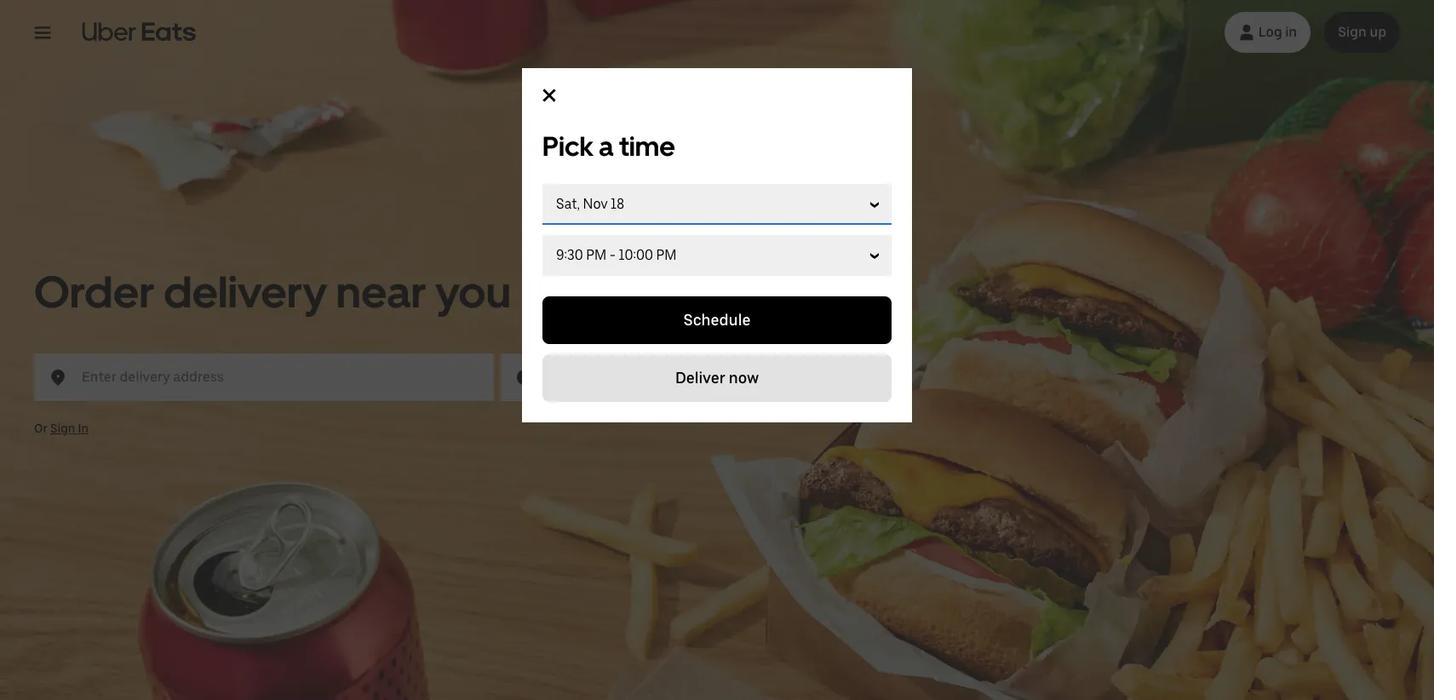 Task type: describe. For each thing, give the bounding box(es) containing it.
pick
[[543, 130, 594, 163]]

pick a time dialog
[[522, 68, 913, 423]]

in
[[1286, 24, 1298, 40]]

search
[[684, 368, 734, 386]]

log
[[1259, 24, 1283, 40]]

order
[[34, 265, 155, 319]]

or
[[34, 422, 48, 435]]

log in link
[[1225, 12, 1312, 53]]

a
[[599, 130, 614, 163]]

0 vertical spatial sign
[[1339, 24, 1367, 40]]

near
[[336, 265, 427, 319]]

or sign in
[[34, 422, 89, 435]]

schedule button
[[543, 297, 892, 344]]

0 horizontal spatial sign
[[50, 422, 75, 435]]



Task type: vqa. For each thing, say whether or not it's contained in the screenshot.
Order delivery near you
yes



Task type: locate. For each thing, give the bounding box(es) containing it.
here
[[738, 368, 770, 386]]

sign left up
[[1339, 24, 1367, 40]]

schedule
[[684, 311, 751, 329]]

1 vertical spatial sign
[[50, 422, 75, 435]]

deliver
[[676, 369, 726, 387]]

delivery
[[164, 265, 327, 319]]

search here
[[684, 368, 770, 386]]

pick a time
[[543, 130, 676, 163]]

up
[[1370, 24, 1387, 40]]

sign up
[[1339, 24, 1387, 40]]

you
[[436, 265, 511, 319]]

sign left in
[[50, 422, 75, 435]]

now
[[729, 369, 759, 387]]

deliver now button
[[543, 354, 892, 402]]

order delivery near you
[[34, 265, 511, 319]]

deliver now
[[676, 369, 759, 387]]

sign up link
[[1325, 12, 1401, 53]]

sign in link
[[50, 422, 89, 435]]

log in
[[1259, 24, 1298, 40]]

time
[[619, 130, 676, 163]]

sign
[[1339, 24, 1367, 40], [50, 422, 75, 435]]

in
[[78, 422, 89, 435]]

search here button
[[671, 354, 784, 401]]

1 horizontal spatial sign
[[1339, 24, 1367, 40]]



